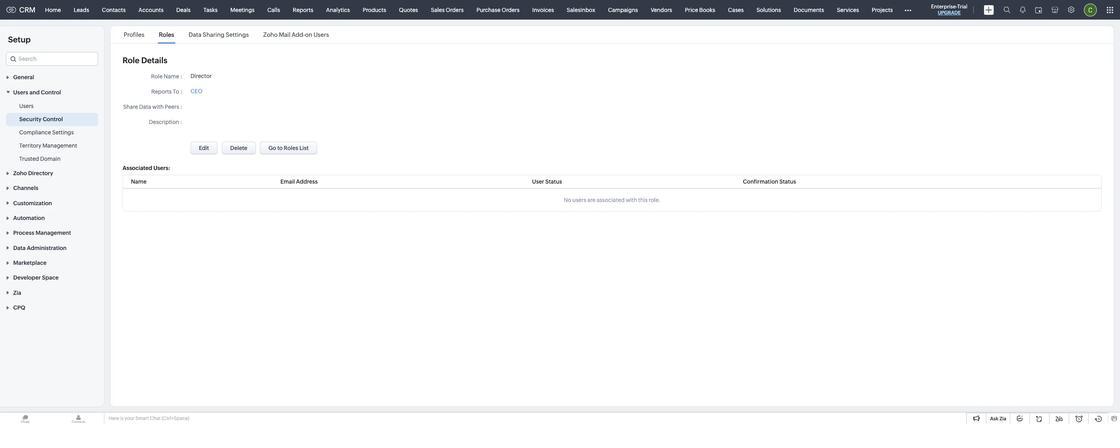 Task type: locate. For each thing, give the bounding box(es) containing it.
data for data administration
[[13, 245, 26, 251]]

0 horizontal spatial orders
[[446, 7, 464, 13]]

vendors link
[[645, 0, 679, 19]]

users and control region
[[0, 100, 104, 166]]

1 vertical spatial reports
[[151, 89, 172, 95]]

this
[[638, 197, 648, 204]]

1 vertical spatial role
[[151, 73, 163, 80]]

0 horizontal spatial roles
[[159, 31, 174, 38]]

users right the on
[[314, 31, 329, 38]]

orders
[[446, 7, 464, 13], [502, 7, 520, 13]]

users up 'security'
[[19, 103, 34, 109]]

vendors
[[651, 7, 672, 13]]

users left and at the left of the page
[[13, 89, 28, 96]]

territory management link
[[19, 142, 77, 150]]

are
[[588, 197, 596, 204]]

settings up territory management link
[[52, 129, 74, 136]]

accounts
[[139, 7, 164, 13]]

2 vertical spatial data
[[13, 245, 26, 251]]

documents link
[[788, 0, 831, 19]]

: for role name :
[[180, 73, 182, 80]]

books
[[700, 7, 716, 13]]

1 vertical spatial with
[[626, 197, 637, 204]]

status right user
[[545, 179, 562, 185]]

1 horizontal spatial zoho
[[263, 31, 278, 38]]

: left director
[[180, 73, 182, 80]]

1 vertical spatial settings
[[52, 129, 74, 136]]

0 vertical spatial control
[[41, 89, 61, 96]]

invoices link
[[526, 0, 561, 19]]

users and control button
[[0, 85, 104, 100]]

zia
[[13, 290, 21, 296], [1000, 417, 1007, 422]]

roles up the details on the top left of the page
[[159, 31, 174, 38]]

role details
[[123, 56, 167, 65]]

role left the details on the top left of the page
[[123, 56, 140, 65]]

reports link
[[287, 0, 320, 19]]

search image
[[1004, 6, 1011, 13]]

settings right sharing
[[226, 31, 249, 38]]

: for reports to :
[[180, 89, 182, 95]]

contacts image
[[53, 413, 104, 425]]

data administration
[[13, 245, 67, 251]]

1 horizontal spatial status
[[780, 179, 796, 185]]

data left sharing
[[189, 31, 202, 38]]

0 horizontal spatial settings
[[52, 129, 74, 136]]

1 vertical spatial zoho
[[13, 170, 27, 177]]

contacts
[[102, 7, 126, 13]]

data down process
[[13, 245, 26, 251]]

here
[[109, 416, 119, 422]]

deals link
[[170, 0, 197, 19]]

list
[[300, 145, 309, 151]]

1 vertical spatial zia
[[1000, 417, 1007, 422]]

zoho for zoho mail add-on users
[[263, 31, 278, 38]]

data right share in the left of the page
[[139, 104, 151, 110]]

contacts link
[[96, 0, 132, 19]]

zoho directory button
[[0, 166, 104, 181]]

None field
[[6, 52, 98, 66]]

zia up cpq
[[13, 290, 21, 296]]

address
[[296, 179, 318, 185]]

zoho directory
[[13, 170, 53, 177]]

zoho mail add-on users
[[263, 31, 329, 38]]

create menu element
[[979, 0, 999, 19]]

chat
[[150, 416, 161, 422]]

developer space
[[13, 275, 59, 281]]

control down general dropdown button
[[41, 89, 61, 96]]

users link
[[19, 102, 34, 110]]

roles
[[159, 31, 174, 38], [284, 145, 298, 151]]

1 vertical spatial management
[[36, 230, 71, 237]]

2 status from the left
[[780, 179, 796, 185]]

sharing
[[203, 31, 225, 38]]

purchase orders link
[[470, 0, 526, 19]]

user status
[[532, 179, 562, 185]]

description :
[[149, 119, 182, 125]]

users
[[573, 197, 586, 204]]

zia right the ask
[[1000, 417, 1007, 422]]

solutions
[[757, 7, 781, 13]]

management up domain
[[42, 142, 77, 149]]

share data with peers :
[[123, 104, 182, 110]]

0 horizontal spatial zoho
[[13, 170, 27, 177]]

description
[[149, 119, 179, 125]]

quotes link
[[393, 0, 425, 19]]

projects
[[872, 7, 893, 13]]

1 horizontal spatial settings
[[226, 31, 249, 38]]

sales
[[431, 7, 445, 13]]

data
[[189, 31, 202, 38], [139, 104, 151, 110], [13, 245, 26, 251]]

role.
[[649, 197, 661, 204]]

products link
[[356, 0, 393, 19]]

search element
[[999, 0, 1016, 20]]

0 vertical spatial zia
[[13, 290, 21, 296]]

crm
[[19, 6, 35, 14]]

with
[[152, 104, 164, 110], [626, 197, 637, 204]]

ceo
[[191, 88, 203, 95]]

0 vertical spatial settings
[[226, 31, 249, 38]]

1 orders from the left
[[446, 7, 464, 13]]

management inside dropdown button
[[36, 230, 71, 237]]

name up to
[[164, 73, 179, 80]]

compliance
[[19, 129, 51, 136]]

1 horizontal spatial reports
[[293, 7, 313, 13]]

delete button
[[222, 142, 256, 155]]

name
[[164, 73, 179, 80], [131, 179, 147, 185]]

name down associated
[[131, 179, 147, 185]]

role down the details on the top left of the page
[[151, 73, 163, 80]]

: right to
[[180, 89, 182, 95]]

sales orders
[[431, 7, 464, 13]]

1 horizontal spatial role
[[151, 73, 163, 80]]

management up data administration 'dropdown button'
[[36, 230, 71, 237]]

1 vertical spatial roles
[[284, 145, 298, 151]]

0 horizontal spatial status
[[545, 179, 562, 185]]

0 vertical spatial data
[[189, 31, 202, 38]]

with left this
[[626, 197, 637, 204]]

0 horizontal spatial data
[[13, 245, 26, 251]]

0 horizontal spatial role
[[123, 56, 140, 65]]

zoho inside zoho directory dropdown button
[[13, 170, 27, 177]]

with left peers
[[152, 104, 164, 110]]

1 horizontal spatial with
[[626, 197, 637, 204]]

1 horizontal spatial orders
[[502, 7, 520, 13]]

reports left to
[[151, 89, 172, 95]]

control up compliance settings "link"
[[43, 116, 63, 122]]

1 horizontal spatial roles
[[284, 145, 298, 151]]

marketplace
[[13, 260, 46, 266]]

compliance settings
[[19, 129, 74, 136]]

management inside users and control region
[[42, 142, 77, 149]]

users inside users and control region
[[19, 103, 34, 109]]

calls
[[267, 7, 280, 13]]

process management
[[13, 230, 71, 237]]

developer
[[13, 275, 41, 281]]

control
[[41, 89, 61, 96], [43, 116, 63, 122]]

leads link
[[67, 0, 96, 19]]

list
[[117, 26, 336, 43]]

orders right purchase
[[502, 7, 520, 13]]

0 horizontal spatial name
[[131, 179, 147, 185]]

go
[[269, 145, 276, 151]]

home link
[[39, 0, 67, 19]]

zoho up channels on the left top of page
[[13, 170, 27, 177]]

administration
[[27, 245, 67, 251]]

0 vertical spatial role
[[123, 56, 140, 65]]

reports up add-
[[293, 7, 313, 13]]

1 vertical spatial data
[[139, 104, 151, 110]]

0 vertical spatial reports
[[293, 7, 313, 13]]

: for associated users :
[[168, 165, 170, 171]]

delete link
[[222, 142, 260, 155]]

process management button
[[0, 226, 104, 241]]

0 vertical spatial name
[[164, 73, 179, 80]]

trial
[[958, 4, 968, 10]]

reports to :
[[151, 89, 182, 95]]

users
[[314, 31, 329, 38], [13, 89, 28, 96], [19, 103, 34, 109], [153, 165, 168, 171]]

signals image
[[1020, 6, 1026, 13]]

confirmation status
[[743, 179, 796, 185]]

0 vertical spatial with
[[152, 104, 164, 110]]

services link
[[831, 0, 866, 19]]

0 vertical spatial management
[[42, 142, 77, 149]]

general
[[13, 74, 34, 81]]

status right confirmation
[[780, 179, 796, 185]]

0 horizontal spatial reports
[[151, 89, 172, 95]]

price books
[[685, 7, 716, 13]]

1 status from the left
[[545, 179, 562, 185]]

associated
[[123, 165, 152, 171]]

0 vertical spatial zoho
[[263, 31, 278, 38]]

analytics link
[[320, 0, 356, 19]]

orders for sales orders
[[446, 7, 464, 13]]

channels button
[[0, 181, 104, 196]]

data administration button
[[0, 241, 104, 255]]

data for data sharing settings
[[189, 31, 202, 38]]

: right associated
[[168, 165, 170, 171]]

2 orders from the left
[[502, 7, 520, 13]]

2 horizontal spatial data
[[189, 31, 202, 38]]

create menu image
[[984, 5, 994, 15]]

Search text field
[[6, 52, 98, 65]]

0 horizontal spatial zia
[[13, 290, 21, 296]]

roles right to
[[284, 145, 298, 151]]

role for role details
[[123, 56, 140, 65]]

orders right sales
[[446, 7, 464, 13]]

1 vertical spatial control
[[43, 116, 63, 122]]

data inside 'dropdown button'
[[13, 245, 26, 251]]

enterprise-trial upgrade
[[931, 4, 968, 16]]

zoho left mail
[[263, 31, 278, 38]]

no
[[564, 197, 571, 204]]

0 horizontal spatial with
[[152, 104, 164, 110]]

price books link
[[679, 0, 722, 19]]

profile image
[[1084, 3, 1097, 16]]



Task type: vqa. For each thing, say whether or not it's contained in the screenshot.
logo
no



Task type: describe. For each thing, give the bounding box(es) containing it.
users inside users and control 'dropdown button'
[[13, 89, 28, 96]]

director
[[191, 73, 212, 79]]

ask
[[990, 417, 999, 422]]

and
[[29, 89, 40, 96]]

list containing profiles
[[117, 26, 336, 43]]

zoho for zoho directory
[[13, 170, 27, 177]]

delete
[[230, 145, 247, 151]]

upgrade
[[938, 10, 961, 16]]

: right description
[[180, 119, 182, 125]]

Other Modules field
[[900, 3, 917, 16]]

to
[[277, 145, 283, 151]]

security
[[19, 116, 41, 122]]

security control link
[[19, 115, 63, 123]]

customization
[[13, 200, 52, 207]]

control inside users and control 'dropdown button'
[[41, 89, 61, 96]]

general button
[[0, 70, 104, 85]]

process
[[13, 230, 34, 237]]

calendar image
[[1036, 7, 1042, 13]]

price
[[685, 7, 698, 13]]

associated
[[597, 197, 625, 204]]

edit
[[199, 145, 209, 151]]

cpq
[[13, 305, 25, 311]]

quotes
[[399, 7, 418, 13]]

trusted domain link
[[19, 155, 61, 163]]

channels
[[13, 185, 38, 192]]

email address
[[281, 179, 318, 185]]

cases
[[728, 7, 744, 13]]

deals
[[176, 7, 191, 13]]

meetings
[[230, 7, 255, 13]]

enterprise-
[[931, 4, 958, 10]]

share
[[123, 104, 138, 110]]

here is your smart chat (ctrl+space)
[[109, 416, 189, 422]]

1 horizontal spatial name
[[164, 73, 179, 80]]

automation
[[13, 215, 45, 222]]

role for role name :
[[151, 73, 163, 80]]

zia inside 'dropdown button'
[[13, 290, 21, 296]]

no users are associated with this role.
[[564, 197, 661, 204]]

go to roles list link
[[260, 142, 320, 155]]

role name :
[[151, 73, 182, 80]]

: right peers
[[180, 104, 182, 110]]

leads
[[74, 7, 89, 13]]

territory
[[19, 142, 41, 149]]

documents
[[794, 7, 824, 13]]

orders for purchase orders
[[502, 7, 520, 13]]

zoho mail add-on users link
[[262, 31, 330, 38]]

smart
[[136, 416, 149, 422]]

cpq button
[[0, 300, 104, 315]]

status for confirmation status
[[780, 179, 796, 185]]

management for territory management
[[42, 142, 77, 149]]

reports for reports
[[293, 7, 313, 13]]

1 horizontal spatial zia
[[1000, 417, 1007, 422]]

compliance settings link
[[19, 128, 74, 136]]

roles link
[[158, 31, 175, 38]]

ask zia
[[990, 417, 1007, 422]]

home
[[45, 7, 61, 13]]

trusted
[[19, 156, 39, 162]]

territory management
[[19, 142, 77, 149]]

confirmation
[[743, 179, 779, 185]]

reports for reports to :
[[151, 89, 172, 95]]

chats image
[[0, 413, 50, 425]]

roles inside button
[[284, 145, 298, 151]]

(ctrl+space)
[[162, 416, 189, 422]]

analytics
[[326, 7, 350, 13]]

cases link
[[722, 0, 750, 19]]

trusted domain
[[19, 156, 61, 162]]

purchase
[[477, 7, 501, 13]]

status for user status
[[545, 179, 562, 185]]

profile element
[[1080, 0, 1102, 19]]

security control
[[19, 116, 63, 122]]

automation button
[[0, 211, 104, 226]]

zia button
[[0, 285, 104, 300]]

campaigns link
[[602, 0, 645, 19]]

peers
[[165, 104, 179, 110]]

crm link
[[6, 6, 35, 14]]

management for process management
[[36, 230, 71, 237]]

email
[[281, 179, 295, 185]]

go to roles list
[[269, 145, 309, 151]]

campaigns
[[608, 7, 638, 13]]

developer space button
[[0, 270, 104, 285]]

settings inside "link"
[[52, 129, 74, 136]]

details
[[141, 56, 167, 65]]

control inside security control link
[[43, 116, 63, 122]]

go to roles list button
[[260, 142, 317, 155]]

customization button
[[0, 196, 104, 211]]

edit button
[[191, 142, 218, 155]]

users right associated
[[153, 165, 168, 171]]

salesinbox
[[567, 7, 595, 13]]

users and control
[[13, 89, 61, 96]]

mail
[[279, 31, 291, 38]]

calls link
[[261, 0, 287, 19]]

projects link
[[866, 0, 900, 19]]

purchase orders
[[477, 7, 520, 13]]

domain
[[40, 156, 61, 162]]

signals element
[[1016, 0, 1031, 20]]

is
[[120, 416, 124, 422]]

salesinbox link
[[561, 0, 602, 19]]

0 vertical spatial roles
[[159, 31, 174, 38]]

1 vertical spatial name
[[131, 179, 147, 185]]

profiles link
[[123, 31, 146, 38]]

meetings link
[[224, 0, 261, 19]]

products
[[363, 7, 386, 13]]

1 horizontal spatial data
[[139, 104, 151, 110]]

solutions link
[[750, 0, 788, 19]]

services
[[837, 7, 859, 13]]

add-
[[292, 31, 305, 38]]



